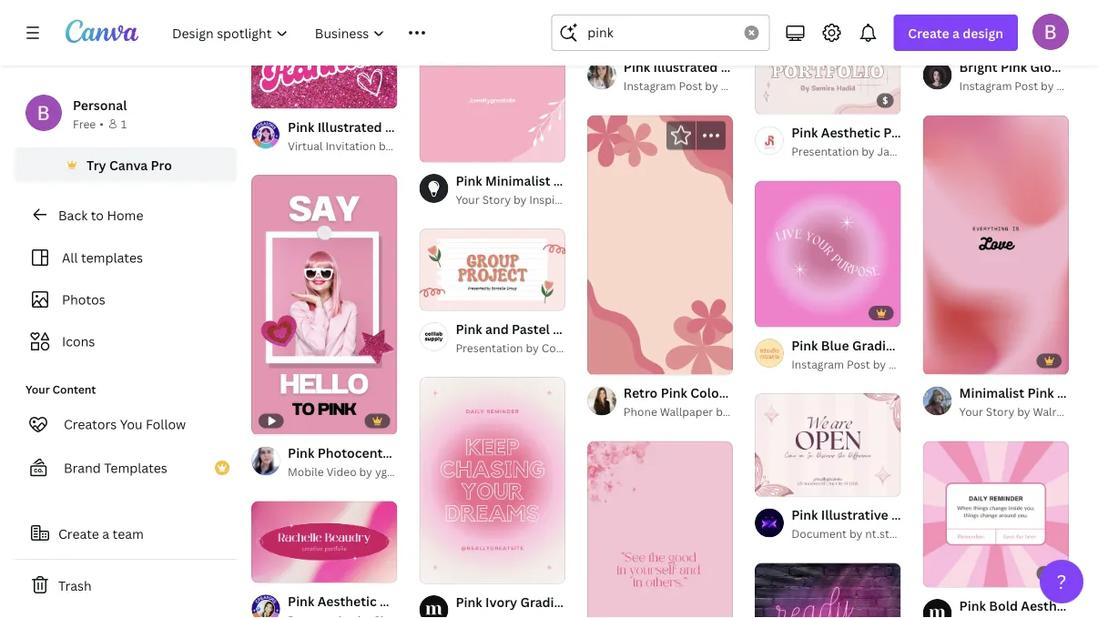 Task type: describe. For each thing, give the bounding box(es) containing it.
follow
[[146, 416, 186, 433]]

1 of 10 link
[[419, 229, 565, 312]]

pink photocentric instagram reel link
[[288, 443, 494, 463]]

?
[[1057, 569, 1067, 595]]

im
[[1091, 405, 1099, 420]]

back to home
[[58, 206, 143, 224]]

by left social
[[716, 404, 729, 420]]

0 vertical spatial story
[[482, 192, 511, 207]]

templates
[[81, 249, 143, 266]]

icons
[[62, 333, 95, 350]]

minimalist
[[960, 384, 1025, 402]]

trash
[[58, 577, 92, 594]]

supply
[[582, 340, 618, 355]]

presentation by colllab supply
[[456, 340, 618, 355]]

pink blue gradient aesthetic quotes image
[[755, 181, 901, 327]]

by left studio
[[873, 356, 886, 371]]

instagram post by studio moara link
[[792, 355, 960, 373]]

home
[[107, 206, 143, 224]]

create a team button
[[15, 516, 237, 552]]

minimalist pink instagr link
[[960, 383, 1099, 403]]

by inside pink illustrative we are open a4 document by nt.studio
[[850, 527, 863, 542]]

presentation by colllab supply link
[[456, 339, 618, 357]]

assumptions
[[766, 404, 835, 420]]

pink and pastel typographic group project presentation image
[[419, 229, 565, 311]]

moara
[[926, 356, 960, 371]]

by left "mar"
[[379, 138, 392, 153]]

document
[[792, 527, 847, 542]]

jaruka
[[878, 144, 913, 159]]

mobile
[[288, 464, 324, 479]]

saad
[[753, 78, 779, 93]]

by left freya
[[705, 78, 718, 93]]

trash link
[[15, 567, 237, 604]]

story inside minimalist pink instagr your story by walrus_d's im
[[986, 405, 1015, 420]]

wallpaper
[[660, 404, 714, 420]]

by inside pink photocentric instagram reel mobile video by yganko
[[359, 464, 373, 479]]

phone
[[624, 404, 657, 420]]

mar
[[395, 138, 415, 153]]

? button
[[1040, 560, 1084, 604]]

by left inspirasign
[[514, 192, 527, 207]]

your content
[[26, 382, 96, 397]]

Search search field
[[588, 15, 734, 50]]

back
[[58, 206, 88, 224]]

freya
[[721, 78, 750, 93]]

1 for 1 of 11
[[768, 93, 773, 106]]

11
[[792, 93, 803, 106]]

1 for 1 of 15
[[264, 562, 270, 574]]

canva
[[109, 156, 148, 174]]

post for saad
[[679, 78, 703, 93]]

1 of 15
[[264, 562, 300, 574]]

by left the colllab
[[526, 340, 539, 355]]

brand templates
[[64, 460, 167, 477]]

pink illustrative we are open a4 document by nt.studio
[[792, 507, 990, 542]]

free
[[73, 116, 96, 131]]

all templates link
[[26, 240, 226, 275]]

presentation for presentation by jaruka
[[792, 144, 859, 159]]

pink inside pink photocentric instagram reel mobile video by yganko
[[288, 444, 315, 462]]

glow
[[1031, 58, 1062, 76]]

instagr
[[1058, 384, 1099, 402]]

by inside minimalist pink instagr your story by walrus_d's im
[[1018, 405, 1031, 420]]

creators you follow
[[64, 416, 186, 433]]

pink inside minimalist pink instagr your story by walrus_d's im
[[1028, 384, 1055, 402]]

your for your content
[[26, 382, 50, 397]]

of for presentation by colllab supply
[[440, 291, 454, 303]]

post inside bright pink glow instag instagram post by aleksand
[[1015, 78, 1039, 93]]

instagram up 'assumptions'
[[792, 356, 844, 371]]

pink inside pink illustrative we are open a4 document by nt.studio
[[792, 507, 818, 524]]

1 of 11
[[768, 93, 803, 106]]

1 for 1 of 10
[[432, 291, 437, 303]]

15
[[288, 562, 300, 574]]

pink photocentric instagram reel mobile video by yganko
[[288, 444, 494, 479]]

instagram post by freya saad link
[[624, 77, 779, 95]]

document by nt.studio link
[[792, 525, 913, 544]]

pro
[[151, 156, 172, 174]]

your story by walrus_d's im link
[[960, 403, 1099, 421]]

pink aesthetic portfolio presentation image
[[755, 32, 901, 114]]

your story by inspirasign link
[[456, 191, 587, 209]]



Task type: locate. For each thing, give the bounding box(es) containing it.
by
[[705, 78, 718, 93], [1041, 78, 1054, 93], [379, 138, 392, 153], [862, 144, 875, 159], [514, 192, 527, 207], [526, 340, 539, 355], [873, 356, 886, 371], [716, 404, 729, 420], [1018, 405, 1031, 420], [359, 464, 373, 479], [850, 527, 863, 542]]

aleksand
[[1057, 78, 1099, 93]]

studio
[[889, 356, 924, 371]]

pink minimalist coming soon instagram story image
[[419, 0, 565, 162]]

1 of 10
[[432, 291, 468, 303]]

a for design
[[953, 24, 960, 41]]

presentation down the 10
[[456, 340, 523, 355]]

ruiz
[[418, 138, 440, 153]]

by down minimalist pink instagr link
[[1018, 405, 1031, 420]]

pink up document
[[792, 507, 818, 524]]

0 horizontal spatial presentation
[[456, 340, 523, 355]]

0 horizontal spatial your
[[26, 382, 50, 397]]

a inside dropdown button
[[953, 24, 960, 41]]

1 for 1
[[121, 116, 127, 131]]

photos link
[[26, 282, 226, 317]]

1 horizontal spatial of
[[440, 291, 454, 303]]

phone wallpaper by social assumptions
[[624, 404, 835, 420]]

pink up instagram post by aleksand link on the top right of page
[[1001, 58, 1028, 76]]

create for create a design
[[909, 24, 950, 41]]

of left the 10
[[440, 291, 454, 303]]

team
[[113, 525, 144, 542]]

2 horizontal spatial of
[[776, 93, 790, 106]]

2 vertical spatial your
[[960, 405, 984, 420]]

virtual
[[288, 138, 323, 153]]

nt.studio
[[866, 527, 913, 542]]

create a design
[[909, 24, 1004, 41]]

story left inspirasign
[[482, 192, 511, 207]]

a4
[[973, 507, 990, 524]]

bright
[[960, 58, 998, 76]]

pink up the mobile
[[288, 444, 315, 462]]

bright pink glow instag link
[[960, 57, 1099, 77]]

1 vertical spatial create
[[58, 525, 99, 542]]

1 left 15
[[264, 562, 270, 574]]

open
[[937, 507, 970, 524]]

instagram inside pink photocentric instagram reel mobile video by yganko
[[402, 444, 464, 462]]

mobile video by yganko link
[[288, 463, 412, 481]]

0 vertical spatial a
[[953, 24, 960, 41]]

are
[[914, 507, 934, 524]]

by down illustrative
[[850, 527, 863, 542]]

by left jaruka
[[862, 144, 875, 159]]

presentation down 11
[[792, 144, 859, 159]]

pink bold aesthetic notification quote instagram post image
[[923, 441, 1069, 588]]

pink illustrated girl birthday invitation image
[[251, 0, 398, 108]]

0 horizontal spatial a
[[102, 525, 109, 542]]

1 horizontal spatial a
[[953, 24, 960, 41]]

social
[[732, 404, 764, 420]]

instagram post by studio moara
[[792, 356, 960, 371]]

create a design button
[[894, 15, 1018, 51]]

pink ivory gradient aesthetic inspirational quote poster image
[[419, 377, 565, 584]]

1 horizontal spatial post
[[847, 356, 871, 371]]

inspirasign
[[530, 192, 587, 207]]

templates
[[104, 460, 167, 477]]

photocentric
[[318, 444, 399, 462]]

0 horizontal spatial create
[[58, 525, 99, 542]]

icons link
[[26, 324, 226, 359]]

of
[[776, 93, 790, 106], [440, 291, 454, 303], [272, 562, 286, 574]]

virtual invitation by mar ruiz link
[[288, 137, 440, 155]]

video
[[327, 464, 357, 479]]

create inside create a team button
[[58, 525, 99, 542]]

presentation by jaruka link
[[792, 142, 913, 161]]

pink inside bright pink glow instag instagram post by aleksand
[[1001, 58, 1028, 76]]

$
[[883, 94, 889, 106]]

presentation by jaruka
[[792, 144, 913, 159]]

your down minimalist at the bottom of the page
[[960, 405, 984, 420]]

your left content
[[26, 382, 50, 397]]

0 vertical spatial presentation
[[792, 144, 859, 159]]

2 horizontal spatial your
[[960, 405, 984, 420]]

by down glow
[[1041, 78, 1054, 93]]

phone wallpaper by social assumptions link
[[624, 403, 835, 421]]

0 horizontal spatial post
[[679, 78, 703, 93]]

1 vertical spatial a
[[102, 525, 109, 542]]

your story by inspirasign
[[456, 192, 587, 207]]

create for create a team
[[58, 525, 99, 542]]

2 vertical spatial of
[[272, 562, 286, 574]]

you
[[120, 416, 143, 433]]

10
[[456, 291, 468, 303]]

None search field
[[551, 15, 770, 51]]

0 vertical spatial create
[[909, 24, 950, 41]]

1
[[768, 93, 773, 106], [121, 116, 127, 131], [432, 291, 437, 303], [264, 562, 270, 574]]

minimalist pink instagr your story by walrus_d's im
[[960, 384, 1099, 420]]

post down bright pink glow instag link
[[1015, 78, 1039, 93]]

0 horizontal spatial of
[[272, 562, 286, 574]]

bright pink glow instag instagram post by aleksand
[[960, 58, 1099, 93]]

content
[[52, 382, 96, 397]]

1 vertical spatial your
[[26, 382, 50, 397]]

black pink neon sign real estate instagram post image
[[755, 564, 901, 619]]

instagram
[[624, 78, 676, 93], [960, 78, 1012, 93], [792, 356, 844, 371], [402, 444, 464, 462]]

create inside create a design dropdown button
[[909, 24, 950, 41]]

invitation
[[326, 138, 376, 153]]

creators you follow link
[[15, 406, 237, 443]]

by inside bright pink glow instag instagram post by aleksand
[[1041, 78, 1054, 93]]

1 horizontal spatial your
[[456, 192, 480, 207]]

story down minimalist at the bottom of the page
[[986, 405, 1015, 420]]

pink aesthetic creative portfolio presentation image
[[251, 501, 398, 583]]

instagram post by aleksand link
[[960, 77, 1099, 95]]

1 vertical spatial presentation
[[456, 340, 523, 355]]

brand
[[64, 460, 101, 477]]

of left 15
[[272, 562, 286, 574]]

retro pink colorful phone wallpaper image
[[587, 115, 733, 375]]

instagram down search search field
[[624, 78, 676, 93]]

of for presentation by jaruka
[[776, 93, 790, 106]]

0 vertical spatial your
[[456, 192, 480, 207]]

2 horizontal spatial post
[[1015, 78, 1039, 93]]

post for moara
[[847, 356, 871, 371]]

your inside minimalist pink instagr your story by walrus_d's im
[[960, 405, 984, 420]]

1 horizontal spatial create
[[909, 24, 950, 41]]

presentation for presentation by colllab supply
[[456, 340, 523, 355]]

instagram inside bright pink glow instag instagram post by aleksand
[[960, 78, 1012, 93]]

all templates
[[62, 249, 143, 266]]

creators
[[64, 416, 117, 433]]

1 left the 10
[[432, 291, 437, 303]]

1 vertical spatial of
[[440, 291, 454, 303]]

of left 11
[[776, 93, 790, 106]]

try canva pro button
[[15, 148, 237, 182]]

minimalist pink instagram story image
[[923, 115, 1069, 375]]

pink up your story by walrus_d's im link
[[1028, 384, 1055, 402]]

virtual invitation by mar ruiz
[[288, 138, 440, 153]]

your for your story by inspirasign
[[456, 192, 480, 207]]

post left freya
[[679, 78, 703, 93]]

walrus_d's
[[1033, 405, 1088, 420]]

by down photocentric
[[359, 464, 373, 479]]

instag
[[1065, 58, 1099, 76]]

story
[[482, 192, 511, 207], [986, 405, 1015, 420]]

post
[[679, 78, 703, 93], [1015, 78, 1039, 93], [847, 356, 871, 371]]

instagram up yganko
[[402, 444, 464, 462]]

reel
[[467, 444, 494, 462]]

a for team
[[102, 525, 109, 542]]

bob builder image
[[1033, 13, 1069, 50]]

create a team
[[58, 525, 144, 542]]

presentation
[[792, 144, 859, 159], [456, 340, 523, 355]]

a inside button
[[102, 525, 109, 542]]

instagram down bright
[[960, 78, 1012, 93]]

a left the design
[[953, 24, 960, 41]]

1 right •
[[121, 116, 127, 131]]

brand templates link
[[15, 450, 237, 486]]

1 of 15 link
[[251, 501, 398, 583]]

to
[[91, 206, 104, 224]]

create left the design
[[909, 24, 950, 41]]

design
[[963, 24, 1004, 41]]

1 horizontal spatial story
[[986, 405, 1015, 420]]

0 vertical spatial of
[[776, 93, 790, 106]]

your up pink and pastel typographic group project presentation image
[[456, 192, 480, 207]]

create left the team
[[58, 525, 99, 542]]

1 horizontal spatial presentation
[[792, 144, 859, 159]]

pink watercolor floral instagram story image
[[587, 441, 733, 619]]

all
[[62, 249, 78, 266]]

post left studio
[[847, 356, 871, 371]]

we
[[892, 507, 911, 524]]

instagram post by freya saad
[[624, 78, 779, 93]]

pink illustrative we are open a4 image
[[755, 394, 901, 497]]

top level navigation element
[[160, 15, 508, 51], [160, 15, 508, 51]]

free •
[[73, 116, 104, 131]]

pink illustrated breast cancer awareness instagram post image
[[587, 0, 733, 49]]

0 horizontal spatial story
[[482, 192, 511, 207]]

colllab
[[542, 340, 579, 355]]

your
[[456, 192, 480, 207], [26, 382, 50, 397], [960, 405, 984, 420]]

•
[[100, 116, 104, 131]]

bright pink glow instagram post image
[[923, 0, 1069, 49]]

personal
[[73, 96, 127, 113]]

back to home link
[[15, 197, 237, 233]]

try
[[87, 156, 106, 174]]

1 of 11 link
[[755, 32, 901, 114]]

1 vertical spatial story
[[986, 405, 1015, 420]]

1 left 11
[[768, 93, 773, 106]]

a left the team
[[102, 525, 109, 542]]



Task type: vqa. For each thing, say whether or not it's contained in the screenshot.
CLEAR ALL (3) button
no



